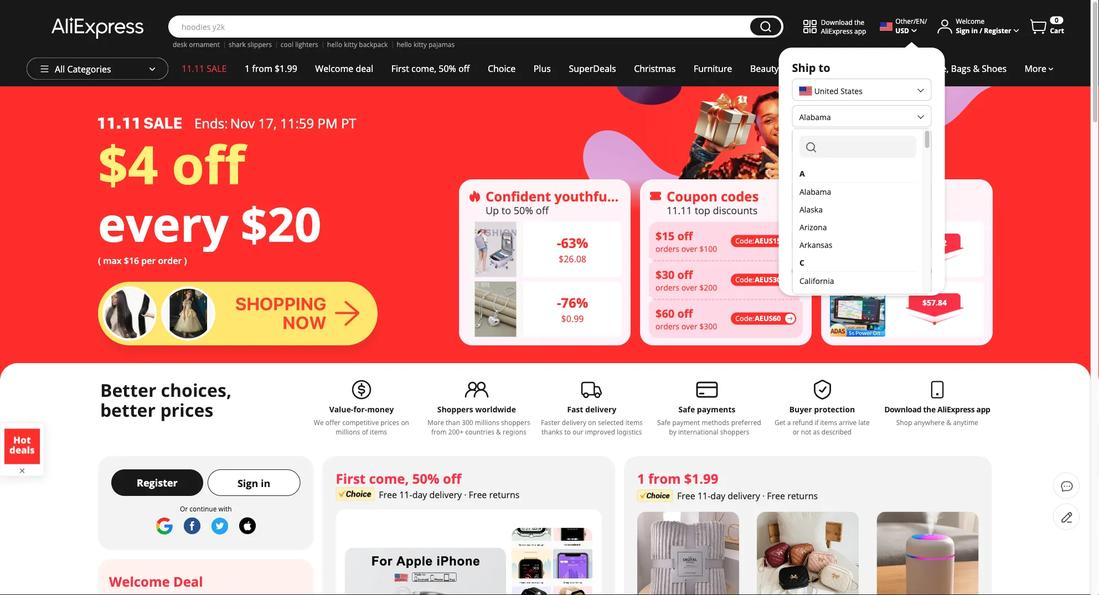 Task type: describe. For each thing, give the bounding box(es) containing it.
returns for first come, 50% off
[[489, 489, 520, 501]]

code: aeus60
[[736, 314, 781, 324]]

2 alabama from the top
[[800, 138, 831, 149]]

0 horizontal spatial register
[[137, 476, 178, 490]]

orders for $60
[[656, 321, 680, 332]]

plus
[[534, 63, 551, 75]]

kitty for backpack
[[344, 40, 357, 49]]

furniture link
[[685, 58, 741, 80]]

codes
[[721, 187, 759, 205]]

deal
[[173, 573, 203, 591]]

united states
[[815, 86, 863, 97]]

delivery for 50%
[[430, 489, 462, 501]]

choice image
[[336, 488, 375, 501]]

1 horizontal spatial $1.99
[[685, 470, 719, 488]]

luggage, bags & shoes link
[[903, 58, 1016, 80]]

1 vertical spatial first
[[336, 470, 366, 488]]

continue
[[190, 504, 217, 513]]

code: for $15 off
[[736, 236, 755, 246]]

styles
[[615, 187, 654, 205]]

app
[[855, 26, 867, 35]]

over for $30 off
[[682, 282, 698, 293]]

11.11 top discounts
[[667, 203, 758, 217]]

language
[[792, 162, 846, 177]]

returns for 1 from $1.99
[[788, 490, 818, 502]]

all categories
[[55, 63, 111, 75]]

welcome for welcome deal
[[315, 63, 354, 75]]

pt
[[341, 114, 357, 132]]

1 vertical spatial first come, 50% off
[[336, 470, 462, 488]]

ends: nov 17, 11:59 pm pt
[[194, 114, 357, 132]]

first come, 50% off link
[[382, 58, 479, 80]]

2 vertical spatial 50%
[[412, 470, 440, 488]]

choice
[[488, 63, 516, 75]]

0
[[1055, 16, 1059, 25]]

nov
[[230, 114, 255, 132]]

desk
[[173, 40, 187, 49]]

over for $60 off
[[682, 321, 698, 332]]

lighters
[[295, 40, 318, 49]]

1 horizontal spatial from
[[649, 470, 681, 488]]

sign for sign in / register
[[956, 26, 970, 35]]

2023 smart watch android phone 1.44'' inch color screen bluetooth call blood oxygen/pressure monitoring smart watch women men image
[[512, 528, 593, 595]]

code: aeus30
[[736, 275, 781, 285]]

a
[[800, 168, 805, 179]]

up
[[486, 203, 499, 217]]

confident
[[486, 187, 551, 205]]

2 & from the left
[[973, 63, 980, 75]]

1 horizontal spatial (
[[816, 236, 819, 246]]

3 icon image from the left
[[830, 190, 844, 203]]

0 vertical spatial 1
[[245, 63, 250, 75]]

76%
[[561, 294, 588, 312]]

$57.84
[[923, 297, 947, 308]]

other/
[[896, 17, 916, 26]]

welcome deal
[[315, 63, 373, 75]]

sign for sign in
[[238, 477, 258, 490]]

off inside $15 off orders over $100
[[678, 228, 693, 244]]

1 vertical spatial 1
[[638, 470, 645, 488]]

0 cart
[[1050, 16, 1065, 35]]

or
[[180, 504, 188, 513]]

superdeals link
[[560, 58, 625, 80]]

off inside $30 off orders over $200
[[678, 267, 693, 282]]

every
[[98, 192, 229, 256]]

colorado
[[800, 293, 833, 304]]

all
[[55, 63, 65, 75]]

-76% $0.99
[[557, 294, 588, 325]]

0 vertical spatial register
[[984, 26, 1012, 35]]

11- for $1.99
[[698, 490, 711, 502]]

$30
[[656, 267, 675, 282]]

1 horizontal spatial )
[[840, 236, 842, 246]]

cool lighters link
[[281, 40, 318, 49]]

california
[[800, 276, 834, 286]]

1 vertical spatial 50%
[[514, 203, 533, 217]]

every $20 ( max $16 per order )
[[98, 192, 321, 267]]

pop picture image
[[4, 429, 40, 464]]

$300
[[700, 321, 718, 332]]

with
[[219, 504, 232, 513]]

christmas
[[634, 63, 676, 75]]

welcome for welcome
[[956, 17, 985, 26]]

luggage,
[[912, 63, 949, 75]]

$0.99
[[561, 313, 584, 325]]

$34.22
[[923, 238, 947, 248]]

youthful
[[555, 187, 612, 205]]

discounts
[[713, 203, 758, 217]]

up to 50% off
[[486, 203, 549, 217]]

welcome deal
[[109, 573, 203, 591]]

cool
[[281, 40, 294, 49]]

1 horizontal spatial come,
[[412, 63, 437, 75]]

0 vertical spatial first come, 50% off
[[391, 63, 470, 75]]

to for ship
[[819, 60, 831, 75]]

/ for in
[[980, 26, 983, 35]]

sale
[[207, 63, 227, 75]]

welcome deal link
[[306, 58, 382, 80]]

1 horizontal spatial first
[[391, 63, 409, 75]]

11.11 for 11.11 top discounts
[[667, 203, 692, 217]]

aliexpress
[[821, 26, 853, 35]]

pajamas
[[429, 40, 455, 49]]

cart
[[1050, 26, 1065, 35]]

top
[[695, 203, 711, 217]]

/ for en
[[925, 17, 928, 26]]

deal
[[356, 63, 373, 75]]

max
[[103, 255, 122, 267]]

orders for $15
[[656, 244, 680, 254]]

welcome deal link
[[98, 559, 314, 595]]

0 vertical spatial superdeals
[[569, 63, 616, 75]]

categories
[[67, 63, 111, 75]]

$26.08
[[559, 253, 587, 265]]

arkansas
[[800, 240, 833, 250]]

hello kitty pajamas link
[[397, 40, 455, 49]]

ends:
[[194, 114, 228, 132]]

$60 off orders over $300
[[656, 306, 718, 332]]

kitty for pajamas
[[414, 40, 427, 49]]

a alabama
[[800, 168, 831, 197]]

christmas link
[[625, 58, 685, 80]]

in for sign in
[[261, 477, 271, 490]]

hoodies y2k text field
[[176, 21, 745, 32]]

delivery for $1.99
[[728, 490, 760, 502]]

11:59
[[280, 114, 314, 132]]

arizona
[[800, 222, 827, 232]]

$100
[[700, 244, 718, 254]]

beauty
[[751, 63, 779, 75]]

free 11-day delivery · free returns for $1.99
[[677, 490, 818, 502]]



Task type: vqa. For each thing, say whether or not it's contained in the screenshot.


Task type: locate. For each thing, give the bounding box(es) containing it.
$16
[[124, 255, 139, 267]]

to right up on the top of the page
[[502, 203, 511, 217]]

orders inside $15 off orders over $100
[[656, 244, 680, 254]]

70x100cm milk velvet blanket, bed sheet, blanket, single dormitory, student coral velvet air conditioning, nap blanket, sofa image
[[638, 512, 740, 595]]

more
[[1025, 63, 1047, 75]]

orders inside $30 off orders over $200
[[656, 282, 680, 293]]

- for 63%
[[557, 234, 561, 252]]

2 horizontal spatial icon image
[[830, 190, 844, 203]]

1 alabama from the top
[[800, 112, 831, 122]]

2 - from the top
[[557, 294, 561, 312]]

icon image left confident
[[468, 190, 481, 203]]

0 horizontal spatial to
[[502, 203, 511, 217]]

kitty
[[344, 40, 357, 49], [414, 40, 427, 49]]

per
[[141, 255, 156, 267]]

$1.99 inside 1 from $1.99 link
[[275, 63, 297, 75]]

code: left the aeus15
[[736, 236, 755, 246]]

alabama down united
[[800, 112, 831, 122]]

- inside the -76% $0.99
[[557, 294, 561, 312]]

download
[[821, 17, 853, 26]]

1 & from the left
[[781, 63, 788, 75]]

0 horizontal spatial welcome
[[109, 573, 170, 591]]

$34.22 link
[[830, 222, 984, 277]]

code: left aeus30
[[736, 275, 755, 285]]

1 vertical spatial from
[[649, 470, 681, 488]]

-63% $26.08
[[557, 234, 588, 265]]

1 horizontal spatial to
[[819, 60, 831, 75]]

1 horizontal spatial ·
[[763, 490, 765, 502]]

0 horizontal spatial come,
[[369, 470, 409, 488]]

None button
[[750, 18, 782, 35]]

hello for hello kitty backpack
[[327, 40, 342, 49]]

c california
[[800, 257, 834, 286]]

0 vertical spatial code:
[[736, 236, 755, 246]]

2 icon image from the left
[[649, 190, 662, 203]]

over left $100 on the right top of page
[[682, 244, 698, 254]]

0 horizontal spatial 1
[[245, 63, 250, 75]]

0 vertical spatial over
[[682, 244, 698, 254]]

0 horizontal spatial in
[[261, 477, 271, 490]]

· for first come, 50% off
[[464, 489, 467, 501]]

0 horizontal spatial first
[[336, 470, 366, 488]]

health
[[790, 63, 818, 75]]

code: for $60 off
[[736, 314, 755, 324]]

$15
[[656, 228, 675, 244]]

1 kitty from the left
[[344, 40, 357, 49]]

icon image for coupon
[[649, 190, 662, 203]]

cool lighters
[[281, 40, 318, 49]]

1 horizontal spatial returns
[[788, 490, 818, 502]]

1 vertical spatial in
[[261, 477, 271, 490]]

0 vertical spatial to
[[819, 60, 831, 75]]

1 over from the top
[[682, 244, 698, 254]]

2 vertical spatial code:
[[736, 314, 755, 324]]

1 vertical spatial 1 from $1.99
[[638, 470, 719, 488]]

1 horizontal spatial 11.11
[[667, 203, 692, 217]]

hello kitty backpack link
[[327, 40, 388, 49]]

desk ornament link
[[173, 40, 220, 49]]

0 horizontal spatial sign
[[238, 477, 258, 490]]

hello
[[327, 40, 342, 49], [397, 40, 412, 49]]

1 code: from the top
[[736, 236, 755, 246]]

& right bags
[[973, 63, 980, 75]]

1 horizontal spatial day
[[711, 490, 726, 502]]

11- for 50%
[[399, 489, 412, 501]]

euro
[[821, 236, 838, 246]]

$30 off orders over $200
[[656, 267, 718, 293]]

free 11-day delivery · free returns for 50%
[[379, 489, 520, 501]]

0 horizontal spatial delivery
[[430, 489, 462, 501]]

returns
[[489, 489, 520, 501], [788, 490, 818, 502]]

bags
[[951, 63, 971, 75]]

1 horizontal spatial register
[[984, 26, 1012, 35]]

0 horizontal spatial &
[[781, 63, 788, 75]]

to right "ship"
[[819, 60, 831, 75]]

2 over from the top
[[682, 282, 698, 293]]

ship
[[792, 60, 816, 75]]

over inside $30 off orders over $200
[[682, 282, 698, 293]]

0 vertical spatial come,
[[412, 63, 437, 75]]

( right eur
[[816, 236, 819, 246]]

1 icon image from the left
[[468, 190, 481, 203]]

from
[[252, 63, 272, 75], [649, 470, 681, 488]]

1 vertical spatial superdeals
[[848, 187, 923, 205]]

( left the max
[[98, 255, 101, 267]]

0 horizontal spatial from
[[252, 63, 272, 75]]

0 vertical spatial 11.11
[[182, 63, 204, 75]]

usb cool mist sprayer portable 300ml electric air humidifier aroma oil diffuser with colorful night light for home car image
[[877, 512, 979, 595]]

& left health
[[781, 63, 788, 75]]

0 vertical spatial (
[[816, 236, 819, 246]]

1 vertical spatial come,
[[369, 470, 409, 488]]

1 orders from the top
[[656, 244, 680, 254]]

- inside -63% $26.08
[[557, 234, 561, 252]]

1 hello from the left
[[327, 40, 342, 49]]

2 hello from the left
[[397, 40, 412, 49]]

1 vertical spatial register
[[137, 476, 178, 490]]

day for 50%
[[412, 489, 427, 501]]

ship to
[[792, 60, 831, 75]]

slippers
[[248, 40, 272, 49]]

0 vertical spatial 1 from $1.99
[[245, 63, 297, 75]]

0 horizontal spatial day
[[412, 489, 427, 501]]

0 horizontal spatial icon image
[[468, 190, 481, 203]]

( inside every $20 ( max $16 per order )
[[98, 255, 101, 267]]

furniture
[[694, 63, 732, 75]]

over left $300
[[682, 321, 698, 332]]

to
[[819, 60, 831, 75], [502, 203, 511, 217]]

save
[[852, 265, 872, 277]]

luggage, bags & shoes
[[912, 63, 1007, 75]]

1 vertical spatial (
[[98, 255, 101, 267]]

2 orders from the top
[[656, 282, 680, 293]]

other/ en /
[[896, 17, 928, 26]]

0 vertical spatial orders
[[656, 244, 680, 254]]

pm
[[318, 114, 338, 132]]

) right euro
[[840, 236, 842, 246]]

beauty & health link
[[741, 58, 827, 80]]

1 horizontal spatial hello
[[397, 40, 412, 49]]

or continue with
[[180, 504, 232, 513]]

orders up $30
[[656, 244, 680, 254]]

0 horizontal spatial 11-
[[399, 489, 412, 501]]

1 - from the top
[[557, 234, 561, 252]]

desk ornament
[[173, 40, 220, 49]]

1 vertical spatial 11.11
[[667, 203, 692, 217]]

0 vertical spatial -
[[557, 234, 561, 252]]

0 horizontal spatial superdeals
[[569, 63, 616, 75]]

1 horizontal spatial delivery
[[728, 490, 760, 502]]

kitty left pajamas
[[414, 40, 427, 49]]

welcome for welcome deal
[[109, 573, 170, 591]]

over
[[682, 244, 698, 254], [682, 282, 698, 293], [682, 321, 698, 332]]

orders for $30
[[656, 282, 680, 293]]

2 horizontal spatial welcome
[[956, 17, 985, 26]]

off
[[459, 63, 470, 75], [172, 128, 245, 200], [536, 203, 549, 217], [678, 228, 693, 244], [678, 267, 693, 282], [678, 306, 693, 321], [443, 470, 462, 488]]

11.11 sale link
[[173, 58, 236, 80]]

2 vertical spatial welcome
[[109, 573, 170, 591]]

free 11-day delivery · free returns
[[379, 489, 520, 501], [677, 490, 818, 502]]

code:
[[736, 236, 755, 246], [736, 275, 755, 285], [736, 314, 755, 324]]

orders left $300
[[656, 321, 680, 332]]

0 vertical spatial first
[[391, 63, 409, 75]]

over inside $60 off orders over $300
[[682, 321, 698, 332]]

1 horizontal spatial 1 from $1.99
[[638, 470, 719, 488]]

icon image left coupon
[[649, 190, 662, 203]]

- up "$26.08"
[[557, 234, 561, 252]]

1 vertical spatial welcome
[[315, 63, 354, 75]]

over left the $200
[[682, 282, 698, 293]]

$4
[[98, 128, 158, 200]]

1 horizontal spatial welcome
[[315, 63, 354, 75]]

0 horizontal spatial hello
[[327, 40, 342, 49]]

0 horizontal spatial $1.99
[[275, 63, 297, 75]]

day for $1.99
[[711, 490, 726, 502]]

11.11 for 11.11 sale
[[182, 63, 204, 75]]

0 vertical spatial 50%
[[439, 63, 456, 75]]

eur
[[800, 236, 814, 246]]

1 vertical spatial -
[[557, 294, 561, 312]]

3 code: from the top
[[736, 314, 755, 324]]

0 horizontal spatial )
[[184, 255, 187, 267]]

$4 off
[[98, 128, 245, 200]]

icon image for confident
[[468, 190, 481, 203]]

code: left aeus60
[[736, 314, 755, 324]]

coupon bg image
[[649, 222, 803, 338]]

)
[[840, 236, 842, 246], [184, 255, 187, 267]]

english
[[800, 187, 825, 197]]

code: aeus15
[[736, 236, 781, 246]]

aeus15
[[755, 236, 781, 246]]

over for $15 off
[[682, 244, 698, 254]]

1 horizontal spatial &
[[973, 63, 980, 75]]

off inside $60 off orders over $300
[[678, 306, 693, 321]]

/ up shoes
[[980, 26, 983, 35]]

kitty left 'backpack' at the left top of page
[[344, 40, 357, 49]]

(
[[816, 236, 819, 246], [98, 255, 101, 267]]

plus link
[[525, 58, 560, 80]]

1 vertical spatial )
[[184, 255, 187, 267]]

1 horizontal spatial 1
[[638, 470, 645, 488]]

& inside "link"
[[781, 63, 788, 75]]

1 vertical spatial $1.99
[[685, 470, 719, 488]]

delivery
[[430, 489, 462, 501], [728, 490, 760, 502]]

50%
[[439, 63, 456, 75], [514, 203, 533, 217], [412, 470, 440, 488]]

3 alabama from the top
[[800, 186, 831, 197]]

day
[[412, 489, 427, 501], [711, 490, 726, 502]]

1 vertical spatial orders
[[656, 282, 680, 293]]

en
[[916, 17, 925, 26]]

1 horizontal spatial icon image
[[649, 190, 662, 203]]

50% inside first come, 50% off link
[[439, 63, 456, 75]]

11.11 sale
[[182, 63, 227, 75]]

0 horizontal spatial /
[[925, 17, 928, 26]]

0 vertical spatial alabama
[[800, 112, 831, 122]]

0 horizontal spatial 1 from $1.99
[[245, 63, 297, 75]]

1 horizontal spatial superdeals
[[848, 187, 923, 205]]

$57.84 link
[[830, 282, 984, 337]]

2022 new fashion female shoulder bag rhombus embroidered solid color chain women shoulder crossbody casual trendy phone bag image
[[757, 512, 859, 595]]

hello up welcome deal
[[327, 40, 342, 49]]

sign in / register
[[956, 26, 1012, 35]]

) right order on the left top of the page
[[184, 255, 187, 267]]

2 code: from the top
[[736, 275, 755, 285]]

united
[[815, 86, 839, 97]]

hello right 'backpack' at the left top of page
[[397, 40, 412, 49]]

2 kitty from the left
[[414, 40, 427, 49]]

superdeals
[[569, 63, 616, 75], [848, 187, 923, 205]]

icon image
[[468, 190, 481, 203], [649, 190, 662, 203], [830, 190, 844, 203]]

usd
[[896, 26, 910, 35]]

over inside $15 off orders over $100
[[682, 244, 698, 254]]

icon image right english
[[830, 190, 844, 203]]

$20
[[241, 192, 321, 256]]

/
[[925, 17, 928, 26], [980, 26, 983, 35]]

- for 76%
[[557, 294, 561, 312]]

confident youthful styles
[[486, 187, 654, 205]]

11.11 left top
[[667, 203, 692, 217]]

· for 1 from $1.99
[[763, 490, 765, 502]]

1 horizontal spatial 11-
[[698, 490, 711, 502]]

0 horizontal spatial kitty
[[344, 40, 357, 49]]

coupon codes
[[667, 187, 759, 205]]

1 vertical spatial sign
[[238, 477, 258, 490]]

alabama up the language
[[800, 138, 831, 149]]

close image
[[18, 467, 27, 476]]

alabama up alaska
[[800, 186, 831, 197]]

0 vertical spatial )
[[840, 236, 842, 246]]

0 horizontal spatial free 11-day delivery · free returns
[[379, 489, 520, 501]]

alaska
[[800, 204, 823, 215]]

to for up
[[502, 203, 511, 217]]

1 horizontal spatial free 11-day delivery · free returns
[[677, 490, 818, 502]]

eur ( euro )
[[800, 236, 842, 246]]

beauty & health
[[751, 63, 818, 75]]

11.11 inside "link"
[[182, 63, 204, 75]]

$200
[[700, 282, 718, 293]]

code: for $30 off
[[736, 275, 755, 285]]

1 vertical spatial to
[[502, 203, 511, 217]]

) inside every $20 ( max $16 per order )
[[184, 255, 187, 267]]

11.11 left sale
[[182, 63, 204, 75]]

currency
[[792, 210, 843, 226]]

aeus60
[[755, 314, 781, 324]]

$60
[[656, 306, 675, 321]]

orders inside $60 off orders over $300
[[656, 321, 680, 332]]

the
[[855, 17, 865, 26]]

- down "$26.08"
[[557, 294, 561, 312]]

/ right other/
[[925, 17, 928, 26]]

hello kitty pajamas
[[397, 40, 455, 49]]

1 horizontal spatial sign
[[956, 26, 970, 35]]

2 vertical spatial over
[[682, 321, 698, 332]]

alabama
[[800, 112, 831, 122], [800, 138, 831, 149], [800, 186, 831, 197]]

2 vertical spatial alabama
[[800, 186, 831, 197]]

sign in
[[238, 477, 271, 490]]

1 vertical spatial over
[[682, 282, 698, 293]]

1 vertical spatial code:
[[736, 275, 755, 285]]

0 vertical spatial $1.99
[[275, 63, 297, 75]]

·
[[464, 489, 467, 501], [763, 490, 765, 502]]

3 over from the top
[[682, 321, 698, 332]]

0 vertical spatial sign
[[956, 26, 970, 35]]

None field
[[800, 136, 916, 158]]

3 orders from the top
[[656, 321, 680, 332]]

hello for hello kitty pajamas
[[397, 40, 412, 49]]

0 horizontal spatial 11.11
[[182, 63, 204, 75]]

orders up $60
[[656, 282, 680, 293]]

1 vertical spatial alabama
[[800, 138, 831, 149]]

in for sign in / register
[[972, 26, 978, 35]]

0 horizontal spatial ·
[[464, 489, 467, 501]]

1 horizontal spatial in
[[972, 26, 978, 35]]

0 vertical spatial welcome
[[956, 17, 985, 26]]

welcome
[[956, 17, 985, 26], [315, 63, 354, 75], [109, 573, 170, 591]]

product image image
[[475, 222, 517, 277], [830, 222, 886, 277], [475, 282, 517, 337], [830, 282, 886, 337]]

1 horizontal spatial kitty
[[414, 40, 427, 49]]

0 horizontal spatial (
[[98, 255, 101, 267]]

0 vertical spatial from
[[252, 63, 272, 75]]



